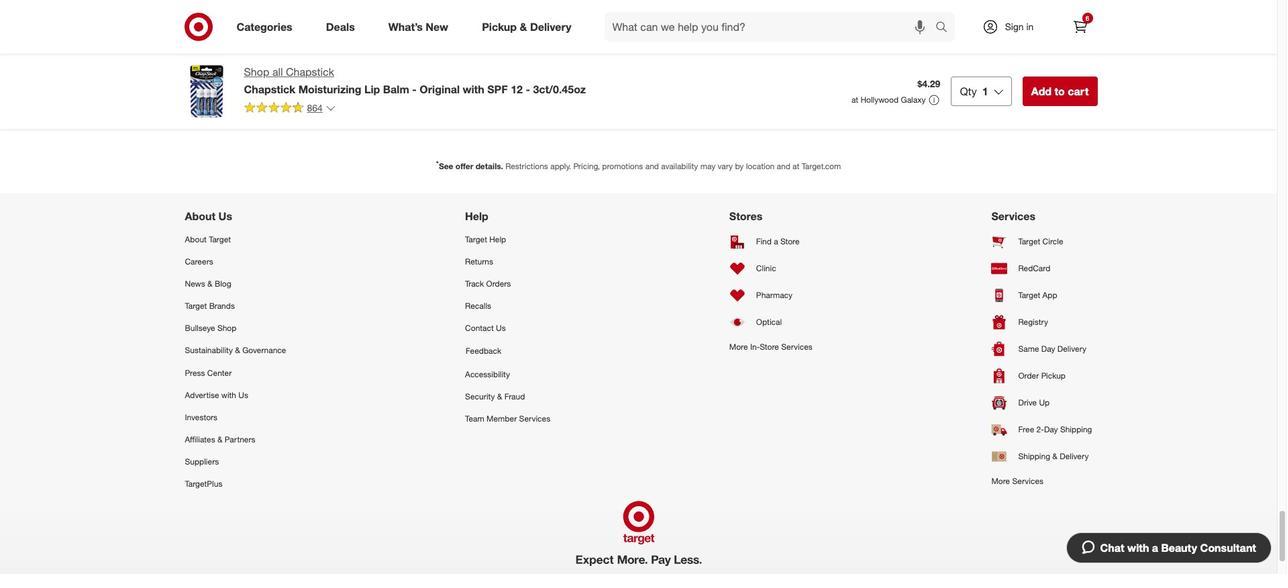 Task type: describe. For each thing, give the bounding box(es) containing it.
fraud
[[505, 391, 525, 401]]

sign in
[[1005, 21, 1034, 32]]

shipping & delivery
[[1019, 451, 1089, 461]]

feedback button
[[465, 339, 551, 363]]

press center
[[185, 368, 232, 378]]

& for affiliates
[[217, 434, 223, 444]]

free 2-day shipping
[[1019, 424, 1093, 434]]

restrictions
[[506, 161, 548, 171]]

us for about us
[[219, 209, 232, 223]]

get top deals, latest trends, and more.
[[372, 90, 603, 105]]

find
[[757, 236, 772, 246]]

sponsored
[[694, 35, 734, 45]]

about for about us
[[185, 209, 216, 223]]

& for shipping
[[1053, 451, 1058, 461]]

target: expect more. pay less. image
[[450, 495, 827, 574]]

order pickup
[[1019, 371, 1066, 381]]

same
[[1019, 344, 1040, 354]]

3ct/0.45oz
[[533, 82, 586, 96]]

press center link
[[185, 362, 286, 384]]

delivery for same day delivery
[[1058, 344, 1087, 354]]

pickup inside pickup & delivery link
[[482, 20, 517, 33]]

target help
[[465, 234, 506, 244]]

security & fraud link
[[465, 385, 551, 407]]

services up target circle at the top of the page
[[992, 209, 1036, 223]]

pickup inside order pickup link
[[1042, 371, 1066, 381]]

up
[[1040, 398, 1050, 408]]

more for more in-store services
[[730, 341, 748, 352]]

0 vertical spatial day
[[1042, 344, 1056, 354]]

apply.
[[551, 161, 571, 171]]

news
[[185, 279, 205, 289]]

deals,
[[420, 90, 456, 105]]

accessibility
[[465, 369, 510, 379]]

categories
[[237, 20, 293, 33]]

more services
[[992, 476, 1044, 486]]

availability
[[661, 161, 698, 171]]

1 horizontal spatial and
[[646, 161, 659, 171]]

deals link
[[315, 12, 372, 42]]

track orders link
[[465, 273, 551, 295]]

target brands
[[185, 301, 235, 311]]

pricing,
[[574, 161, 600, 171]]

all
[[272, 65, 283, 79]]

store for in-
[[760, 341, 779, 352]]

member
[[487, 413, 517, 423]]

delivery for pickup & delivery
[[530, 20, 572, 33]]

about target
[[185, 234, 231, 244]]

drive
[[1019, 398, 1037, 408]]

privacy policy link
[[848, 91, 906, 104]]

delivery for shipping & delivery
[[1060, 451, 1089, 461]]

with inside shop all chapstick chapstick moisturizing lip balm - original with spf 12 - 3ct/0.45oz
[[463, 82, 485, 96]]

about us
[[185, 209, 232, 223]]

orders
[[486, 279, 511, 289]]

targetplus
[[185, 479, 223, 489]]

about for about target
[[185, 234, 207, 244]]

0 vertical spatial a
[[774, 236, 779, 246]]

brands
[[209, 301, 235, 311]]

at inside * see offer details. restrictions apply. pricing, promotions and availability may vary by location and at target.com
[[793, 161, 800, 171]]

target brands link
[[185, 295, 286, 317]]

to
[[1055, 85, 1065, 98]]

registry
[[1019, 317, 1049, 327]]

bullseye shop link
[[185, 317, 286, 339]]

What can we help you find? suggestions appear below search field
[[605, 12, 939, 42]]

suppliers
[[185, 457, 219, 467]]

& for news
[[207, 279, 213, 289]]

2-
[[1037, 424, 1045, 434]]

beauty
[[1162, 541, 1198, 555]]

sustainability & governance
[[185, 345, 286, 355]]

pickup & delivery
[[482, 20, 572, 33]]

investors
[[185, 412, 218, 422]]

targetplus link
[[185, 473, 286, 495]]

feedback
[[466, 346, 502, 356]]

target for target help
[[465, 234, 487, 244]]

1 horizontal spatial help
[[490, 234, 506, 244]]

$4.29
[[918, 78, 941, 89]]

affiliates & partners
[[185, 434, 255, 444]]

promotions
[[602, 161, 643, 171]]

with for chat with a beauty consultant
[[1128, 541, 1150, 555]]

chat with a beauty consultant button
[[1066, 532, 1272, 563]]

find a store
[[757, 236, 800, 246]]

target circle
[[1019, 236, 1064, 246]]

services down "optical" link
[[782, 341, 813, 352]]

about target link
[[185, 228, 286, 250]]

galaxy
[[901, 95, 926, 105]]

1 - from the left
[[412, 82, 417, 96]]

hollywood
[[861, 95, 899, 105]]

lip
[[365, 82, 380, 96]]

1
[[983, 85, 989, 98]]

blog
[[215, 279, 231, 289]]

sign in link
[[971, 12, 1055, 42]]

more for more services
[[992, 476, 1011, 486]]

2 - from the left
[[526, 82, 530, 96]]

clinic
[[757, 263, 777, 273]]

news & blog link
[[185, 273, 286, 295]]

& for pickup
[[520, 20, 527, 33]]

what's
[[389, 20, 423, 33]]

target help link
[[465, 228, 551, 250]]

offer
[[456, 161, 474, 171]]

bullseye shop
[[185, 323, 237, 333]]

privacy
[[848, 92, 878, 103]]

consultant
[[1201, 541, 1257, 555]]

what's new
[[389, 20, 449, 33]]

target down about us
[[209, 234, 231, 244]]

2 vertical spatial us
[[239, 390, 248, 400]]

same day delivery
[[1019, 344, 1087, 354]]

contact us link
[[465, 317, 551, 339]]

shop all chapstick chapstick moisturizing lip balm - original with spf 12 - 3ct/0.45oz
[[244, 65, 586, 96]]

6 link
[[1066, 12, 1095, 42]]



Task type: vqa. For each thing, say whether or not it's contained in the screenshot.
Edit location
no



Task type: locate. For each thing, give the bounding box(es) containing it.
new
[[426, 20, 449, 33]]

1 vertical spatial more
[[992, 476, 1011, 486]]

target up returns
[[465, 234, 487, 244]]

qty 1
[[960, 85, 989, 98]]

*
[[436, 159, 439, 167]]

2 about from the top
[[185, 234, 207, 244]]

target for target app
[[1019, 290, 1041, 300]]

image of chapstick moisturizing lip balm - original with spf 12 - 3ct/0.45oz image
[[180, 64, 233, 118]]

chapstick up the moisturizing
[[286, 65, 334, 79]]

1 vertical spatial delivery
[[1058, 344, 1087, 354]]

1 vertical spatial at
[[793, 161, 800, 171]]

1 horizontal spatial with
[[463, 82, 485, 96]]

with right chat
[[1128, 541, 1150, 555]]

services down fraud
[[519, 413, 551, 423]]

- right 12
[[526, 82, 530, 96]]

with inside "button"
[[1128, 541, 1150, 555]]

accessibility link
[[465, 363, 551, 385]]

delivery up "3ct/0.45oz"
[[530, 20, 572, 33]]

and left the availability
[[646, 161, 659, 171]]

get
[[372, 90, 393, 105]]

0 horizontal spatial help
[[465, 209, 489, 223]]

recalls
[[465, 301, 491, 311]]

pickup right the order
[[1042, 371, 1066, 381]]

2 horizontal spatial and
[[777, 161, 791, 171]]

a right "find"
[[774, 236, 779, 246]]

contact us
[[465, 323, 506, 333]]

0 horizontal spatial more
[[730, 341, 748, 352]]

1 vertical spatial shop
[[217, 323, 237, 333]]

0 vertical spatial us
[[219, 209, 232, 223]]

team member services link
[[465, 407, 551, 430]]

1 horizontal spatial us
[[239, 390, 248, 400]]

1 vertical spatial about
[[185, 234, 207, 244]]

shipping & delivery link
[[992, 443, 1093, 470]]

1 vertical spatial shipping
[[1019, 451, 1051, 461]]

0 vertical spatial about
[[185, 209, 216, 223]]

moisturizing
[[299, 82, 362, 96]]

& inside 'link'
[[207, 279, 213, 289]]

more left in-
[[730, 341, 748, 352]]

0 vertical spatial shipping
[[1061, 424, 1093, 434]]

at left target.com
[[793, 161, 800, 171]]

0 horizontal spatial store
[[760, 341, 779, 352]]

target left app
[[1019, 290, 1041, 300]]

with left spf
[[463, 82, 485, 96]]

delivery down free 2-day shipping
[[1060, 451, 1089, 461]]

target for target circle
[[1019, 236, 1041, 246]]

details.
[[476, 161, 503, 171]]

0 horizontal spatial us
[[219, 209, 232, 223]]

pickup right new
[[482, 20, 517, 33]]

& for sustainability
[[235, 345, 240, 355]]

more in-store services
[[730, 341, 813, 352]]

security & fraud
[[465, 391, 525, 401]]

1 vertical spatial with
[[221, 390, 236, 400]]

target
[[209, 234, 231, 244], [465, 234, 487, 244], [1019, 236, 1041, 246], [1019, 290, 1041, 300], [185, 301, 207, 311]]

drive up link
[[992, 389, 1093, 416]]

shipping up more services link
[[1019, 451, 1051, 461]]

security
[[465, 391, 495, 401]]

1 vertical spatial us
[[496, 323, 506, 333]]

track orders
[[465, 279, 511, 289]]

pickup
[[482, 20, 517, 33], [1042, 371, 1066, 381]]

search button
[[929, 12, 962, 44]]

None text field
[[614, 83, 759, 112]]

1 vertical spatial a
[[1153, 541, 1159, 555]]

help up target help
[[465, 209, 489, 223]]

team
[[465, 413, 485, 423]]

stores
[[730, 209, 763, 223]]

0 vertical spatial help
[[465, 209, 489, 223]]

at
[[852, 95, 859, 105], [793, 161, 800, 171]]

target for target brands
[[185, 301, 207, 311]]

0 horizontal spatial and
[[543, 90, 565, 105]]

delivery up order pickup
[[1058, 344, 1087, 354]]

chat
[[1101, 541, 1125, 555]]

us up about target link
[[219, 209, 232, 223]]

chat with a beauty consultant
[[1101, 541, 1257, 555]]

0 vertical spatial with
[[463, 82, 485, 96]]

store right "find"
[[781, 236, 800, 246]]

recalls link
[[465, 295, 551, 317]]

target app
[[1019, 290, 1058, 300]]

2 horizontal spatial us
[[496, 323, 506, 333]]

shipping up shipping & delivery at the right bottom of the page
[[1061, 424, 1093, 434]]

policy
[[881, 92, 906, 103]]

us right contact
[[496, 323, 506, 333]]

0 vertical spatial chapstick
[[286, 65, 334, 79]]

1 about from the top
[[185, 209, 216, 223]]

& right the affiliates
[[217, 434, 223, 444]]

1 horizontal spatial shop
[[244, 65, 270, 79]]

shop left all at left
[[244, 65, 270, 79]]

redcard
[[1019, 263, 1051, 273]]

& up 12
[[520, 20, 527, 33]]

1 horizontal spatial -
[[526, 82, 530, 96]]

team member services
[[465, 413, 551, 423]]

advertisement region
[[533, 0, 734, 34]]

0 vertical spatial at
[[852, 95, 859, 105]]

chapstick down all at left
[[244, 82, 296, 96]]

a inside "button"
[[1153, 541, 1159, 555]]

with
[[463, 82, 485, 96], [221, 390, 236, 400], [1128, 541, 1150, 555]]

bullseye
[[185, 323, 215, 333]]

trends,
[[497, 90, 539, 105]]

2 horizontal spatial with
[[1128, 541, 1150, 555]]

target circle link
[[992, 228, 1093, 255]]

1 horizontal spatial a
[[1153, 541, 1159, 555]]

1 horizontal spatial pickup
[[1042, 371, 1066, 381]]

shipping
[[1061, 424, 1093, 434], [1019, 451, 1051, 461]]

about
[[185, 209, 216, 223], [185, 234, 207, 244]]

search
[[929, 21, 962, 35]]

1 vertical spatial store
[[760, 341, 779, 352]]

0 horizontal spatial -
[[412, 82, 417, 96]]

with down press center link
[[221, 390, 236, 400]]

contact
[[465, 323, 494, 333]]

categories link
[[225, 12, 309, 42]]

1 horizontal spatial store
[[781, 236, 800, 246]]

1 horizontal spatial more
[[992, 476, 1011, 486]]

sustainability
[[185, 345, 233, 355]]

us for contact us
[[496, 323, 506, 333]]

shop inside shop all chapstick chapstick moisturizing lip balm - original with spf 12 - 3ct/0.45oz
[[244, 65, 270, 79]]

help
[[465, 209, 489, 223], [490, 234, 506, 244]]

balm
[[383, 82, 409, 96]]

1 vertical spatial day
[[1045, 424, 1058, 434]]

careers
[[185, 256, 213, 266]]

0 horizontal spatial at
[[793, 161, 800, 171]]

a left beauty
[[1153, 541, 1159, 555]]

and right 'location'
[[777, 161, 791, 171]]

1 vertical spatial help
[[490, 234, 506, 244]]

-
[[412, 82, 417, 96], [526, 82, 530, 96]]

in
[[1027, 21, 1034, 32]]

day right the same
[[1042, 344, 1056, 354]]

864
[[307, 102, 323, 113]]

1 vertical spatial pickup
[[1042, 371, 1066, 381]]

shop down brands
[[217, 323, 237, 333]]

0 horizontal spatial with
[[221, 390, 236, 400]]

day right free
[[1045, 424, 1058, 434]]

in-
[[751, 341, 760, 352]]

2 vertical spatial with
[[1128, 541, 1150, 555]]

same day delivery link
[[992, 335, 1093, 362]]

& for security
[[497, 391, 502, 401]]

redcard link
[[992, 255, 1093, 282]]

original
[[420, 82, 460, 96]]

0 vertical spatial shop
[[244, 65, 270, 79]]

sign
[[1005, 21, 1024, 32]]

partners
[[225, 434, 255, 444]]

about up about target
[[185, 209, 216, 223]]

0 horizontal spatial pickup
[[482, 20, 517, 33]]

more in-store services link
[[730, 335, 813, 358]]

latest
[[460, 90, 493, 105]]

target down news
[[185, 301, 207, 311]]

about up the careers
[[185, 234, 207, 244]]

0 horizontal spatial shop
[[217, 323, 237, 333]]

free 2-day shipping link
[[992, 416, 1093, 443]]

more down shipping & delivery link
[[992, 476, 1011, 486]]

optical
[[757, 317, 782, 327]]

order
[[1019, 371, 1039, 381]]

store inside 'find a store' link
[[781, 236, 800, 246]]

0 vertical spatial delivery
[[530, 20, 572, 33]]

help up "returns" link
[[490, 234, 506, 244]]

us down press center link
[[239, 390, 248, 400]]

store inside more in-store services link
[[760, 341, 779, 352]]

& left the blog
[[207, 279, 213, 289]]

day
[[1042, 344, 1056, 354], [1045, 424, 1058, 434]]

1 horizontal spatial shipping
[[1061, 424, 1093, 434]]

0 vertical spatial more
[[730, 341, 748, 352]]

spf
[[488, 82, 508, 96]]

0 vertical spatial pickup
[[482, 20, 517, 33]]

add to cart button
[[1023, 77, 1098, 106]]

shop
[[244, 65, 270, 79], [217, 323, 237, 333]]

2 vertical spatial delivery
[[1060, 451, 1089, 461]]

store down "optical" link
[[760, 341, 779, 352]]

more.
[[569, 90, 603, 105]]

pickup & delivery link
[[471, 12, 588, 42]]

by
[[735, 161, 744, 171]]

1 horizontal spatial at
[[852, 95, 859, 105]]

864 link
[[244, 101, 336, 117]]

target left circle
[[1019, 236, 1041, 246]]

- right "balm"
[[412, 82, 417, 96]]

what's new link
[[377, 12, 465, 42]]

add
[[1032, 85, 1052, 98]]

with for advertise with us
[[221, 390, 236, 400]]

advertise with us link
[[185, 384, 286, 406]]

at left hollywood
[[852, 95, 859, 105]]

clinic link
[[730, 255, 813, 282]]

sustainability & governance link
[[185, 339, 286, 362]]

and left more. at the left
[[543, 90, 565, 105]]

& down bullseye shop link
[[235, 345, 240, 355]]

optical link
[[730, 309, 813, 335]]

center
[[207, 368, 232, 378]]

investors link
[[185, 406, 286, 428]]

& left fraud
[[497, 391, 502, 401]]

at hollywood galaxy
[[852, 95, 926, 105]]

1 vertical spatial chapstick
[[244, 82, 296, 96]]

& down free 2-day shipping
[[1053, 451, 1058, 461]]

0 horizontal spatial a
[[774, 236, 779, 246]]

0 vertical spatial store
[[781, 236, 800, 246]]

services down shipping & delivery link
[[1013, 476, 1044, 486]]

pharmacy link
[[730, 282, 813, 309]]

0 horizontal spatial shipping
[[1019, 451, 1051, 461]]

news & blog
[[185, 279, 231, 289]]

store for a
[[781, 236, 800, 246]]

12
[[511, 82, 523, 96]]

a
[[774, 236, 779, 246], [1153, 541, 1159, 555]]



